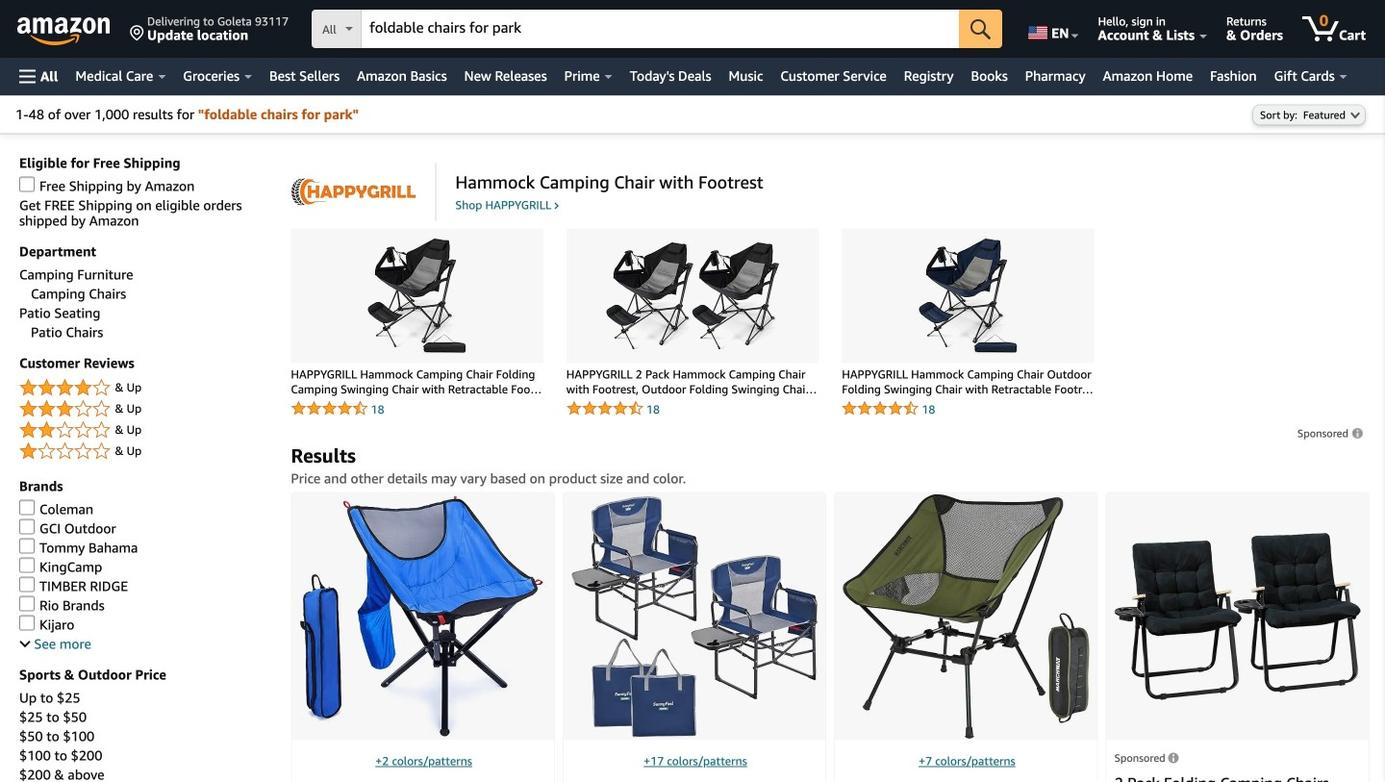 Task type: vqa. For each thing, say whether or not it's contained in the screenshot.
second Deals from right
no



Task type: locate. For each thing, give the bounding box(es) containing it.
sponsored ad - kingbo 2 pack folding camping chairs - portable camp chairs with cushion and cup holder, folding lawn chair... image
[[1115, 533, 1361, 700]]

3 checkbox image from the top
[[19, 557, 35, 573]]

1 checkbox image from the top
[[19, 176, 35, 192]]

Search Amazon text field
[[362, 11, 959, 47]]

2 checkbox image from the top
[[19, 538, 35, 554]]

checkbox image
[[19, 176, 35, 192], [19, 500, 35, 515], [19, 557, 35, 573], [19, 577, 35, 592], [19, 615, 35, 631]]

1 vertical spatial checkbox image
[[19, 538, 35, 554]]

dropdown image
[[1351, 111, 1360, 119]]

None submit
[[959, 10, 1003, 48]]

None search field
[[312, 10, 1003, 50]]

happygrill 2 pack hammock camping chair with footrest, outdoor folding swinging chair with cozy head pillow, cup holder, carrying bag, portable lightweight rocking chair for adult lawn fishing picnic image
[[606, 238, 779, 354]]

sponsored ad - marchway ultralight folding camping chair, heavy duty portable compact for outdoor camp, travel, beach, pic... image
[[843, 494, 1090, 739]]

none submit inside search box
[[959, 10, 1003, 48]]

2 stars & up element
[[19, 419, 272, 442]]

checkbox image
[[19, 519, 35, 534], [19, 538, 35, 554], [19, 596, 35, 611]]

2 vertical spatial checkbox image
[[19, 596, 35, 611]]

0 vertical spatial checkbox image
[[19, 519, 35, 534]]



Task type: describe. For each thing, give the bounding box(es) containing it.
amazon image
[[17, 17, 111, 46]]

3 stars & up element
[[19, 398, 272, 421]]

4 stars & up element
[[19, 377, 272, 400]]

navigation navigation
[[0, 0, 1385, 95]]

3 checkbox image from the top
[[19, 596, 35, 611]]

2 checkbox image from the top
[[19, 500, 35, 515]]

5 checkbox image from the top
[[19, 615, 35, 631]]

happygrill hammock camping chair folding camping swinging chair with retractable footrest, cozy head pillow, carrying bag, portable lightweight rocking chair for camping fishing picnic image
[[331, 238, 504, 354]]

none search field inside navigation navigation
[[312, 10, 1003, 50]]

sponsored ad - sunnyfeel camping directors chair, heavy duty,oversized portable folding chair with side table, pocket for ... image
[[571, 496, 818, 737]]

1 star & up element
[[19, 440, 272, 463]]

extender expand image
[[20, 637, 30, 648]]

happygrill hammock camping chair outdoor folding swinging chair with retractable footrest, cozy head pillow, carrying bag included, portable lightweight rocking chair for camping fishing picnic image
[[882, 238, 1055, 354]]

1 checkbox image from the top
[[19, 519, 35, 534]]

4 checkbox image from the top
[[19, 577, 35, 592]]

sponsored ad - closed loop trading outdoor folding chair | lightweight, compact, & portable design with storage carry bag... image
[[300, 496, 546, 738]]



